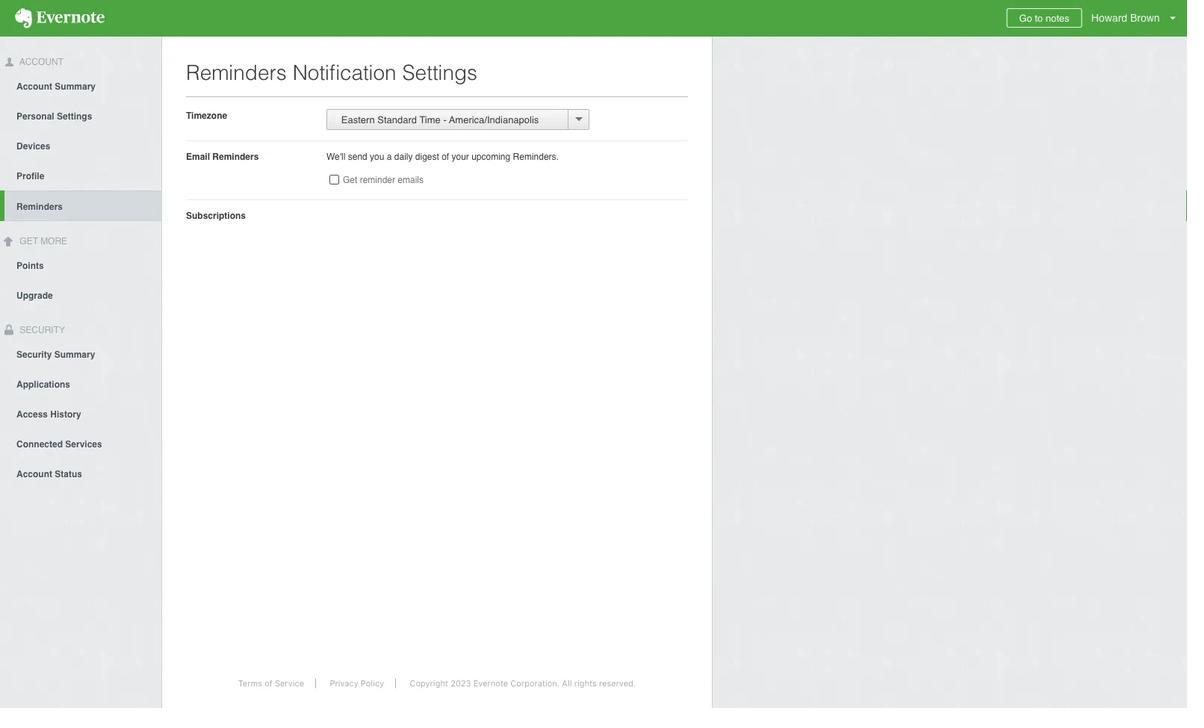 Task type: vqa. For each thing, say whether or not it's contained in the screenshot.
Service
yes



Task type: locate. For each thing, give the bounding box(es) containing it.
of left your
[[442, 151, 449, 162]]

get more
[[17, 236, 67, 246]]

summary inside security summary link
[[54, 349, 95, 360]]

connected
[[16, 439, 63, 449]]

settings up devices link
[[57, 111, 92, 122]]

summary inside account summary link
[[55, 81, 96, 92]]

reminders
[[186, 61, 287, 84], [212, 151, 259, 162], [16, 202, 63, 212]]

summary
[[55, 81, 96, 92], [54, 349, 95, 360]]

terms
[[238, 679, 262, 689]]

go to notes link
[[1007, 8, 1082, 28]]

of
[[442, 151, 449, 162], [265, 679, 273, 689]]

1 vertical spatial summary
[[54, 349, 95, 360]]

2 vertical spatial reminders
[[16, 202, 63, 212]]

account status
[[16, 469, 82, 479]]

reminders notification settings
[[186, 61, 478, 84]]

-
[[443, 114, 447, 125]]

1 vertical spatial reminders
[[212, 151, 259, 162]]

1 vertical spatial settings
[[57, 111, 92, 122]]

0 vertical spatial reminders
[[186, 61, 287, 84]]

security for security
[[17, 325, 65, 335]]

1 horizontal spatial of
[[442, 151, 449, 162]]

reminder
[[360, 175, 395, 185]]

account summary link
[[0, 71, 161, 101]]

summary up personal settings link
[[55, 81, 96, 92]]

2 vertical spatial account
[[16, 469, 52, 479]]

0 vertical spatial summary
[[55, 81, 96, 92]]

0 horizontal spatial of
[[265, 679, 273, 689]]

account for account
[[17, 57, 64, 67]]

settings up eastern standard time - america/indianapolis
[[402, 61, 478, 84]]

0 vertical spatial account
[[17, 57, 64, 67]]

services
[[65, 439, 102, 449]]

0 horizontal spatial get
[[20, 236, 38, 246]]

get reminder emails
[[343, 175, 424, 185]]

1 vertical spatial security
[[16, 349, 52, 360]]

security summary link
[[0, 339, 161, 369]]

email reminders
[[186, 151, 259, 162]]

reminders up the 'timezone'
[[186, 61, 287, 84]]

security up applications
[[16, 349, 52, 360]]

america/indianapolis
[[449, 114, 539, 125]]

connected services link
[[0, 428, 161, 458]]

of right terms
[[265, 679, 273, 689]]

reminders for the reminders link
[[16, 202, 63, 212]]

get for get more
[[20, 236, 38, 246]]

account down connected
[[16, 469, 52, 479]]

reminders down profile
[[16, 202, 63, 212]]

applications link
[[0, 369, 161, 399]]

get up points on the left of page
[[20, 236, 38, 246]]

connected services
[[16, 439, 102, 449]]

devices link
[[0, 131, 161, 161]]

applications
[[16, 379, 70, 390]]

terms of service
[[238, 679, 304, 689]]

0 vertical spatial security
[[17, 325, 65, 335]]

rights
[[574, 679, 597, 689]]

account for account summary
[[16, 81, 52, 92]]

0 vertical spatial get
[[343, 175, 357, 185]]

security up security summary
[[17, 325, 65, 335]]

1 horizontal spatial settings
[[402, 61, 478, 84]]

1 vertical spatial get
[[20, 236, 38, 246]]

1 horizontal spatial get
[[343, 175, 357, 185]]

0 vertical spatial of
[[442, 151, 449, 162]]

account
[[17, 57, 64, 67], [16, 81, 52, 92], [16, 469, 52, 479]]

howard brown
[[1092, 12, 1160, 24]]

reminders right email
[[212, 151, 259, 162]]

get
[[343, 175, 357, 185], [20, 236, 38, 246]]

service
[[275, 679, 304, 689]]

corporation.
[[511, 679, 560, 689]]

upcoming
[[472, 151, 511, 162]]

security for security summary
[[16, 349, 52, 360]]

security
[[17, 325, 65, 335], [16, 349, 52, 360]]

devices
[[16, 141, 50, 152]]

timezone
[[186, 110, 227, 121]]

access history link
[[0, 399, 161, 428]]

your
[[452, 151, 469, 162]]

standard
[[378, 114, 417, 125]]

a
[[387, 151, 392, 162]]

notes
[[1046, 12, 1070, 24]]

personal
[[16, 111, 54, 122]]

profile link
[[0, 161, 161, 190]]

1 vertical spatial of
[[265, 679, 273, 689]]

1 vertical spatial account
[[16, 81, 52, 92]]

settings
[[402, 61, 478, 84], [57, 111, 92, 122]]

summary up applications link on the left bottom of page
[[54, 349, 95, 360]]

evernote
[[474, 679, 508, 689]]

go to notes
[[1020, 12, 1070, 24]]

get right the 'get reminder emails' 'option'
[[343, 175, 357, 185]]

account up 'personal'
[[16, 81, 52, 92]]

to
[[1035, 12, 1043, 24]]

0 vertical spatial settings
[[402, 61, 478, 84]]

account up account summary
[[17, 57, 64, 67]]



Task type: describe. For each thing, give the bounding box(es) containing it.
access
[[16, 409, 48, 420]]

we'll send you a daily digest of your upcoming reminders.
[[327, 151, 559, 162]]

reminders for reminders notification settings
[[186, 61, 287, 84]]

get for get reminder emails
[[343, 175, 357, 185]]

status
[[55, 469, 82, 479]]

eastern standard time - america/indianapolis
[[333, 114, 539, 125]]

you
[[370, 151, 384, 162]]

history
[[50, 409, 81, 420]]

0 horizontal spatial settings
[[57, 111, 92, 122]]

evernote image
[[0, 8, 120, 28]]

upgrade link
[[0, 280, 161, 310]]

subscriptions
[[186, 210, 246, 221]]

notification
[[293, 61, 397, 84]]

2023
[[451, 679, 471, 689]]

reserved.
[[599, 679, 636, 689]]

terms of service link
[[227, 679, 316, 689]]

privacy policy link
[[319, 679, 396, 689]]

digest
[[415, 151, 439, 162]]

more
[[40, 236, 67, 246]]

brown
[[1131, 12, 1160, 24]]

emails
[[398, 175, 424, 185]]

eastern
[[341, 114, 375, 125]]

email
[[186, 151, 210, 162]]

account status link
[[0, 458, 161, 488]]

reminders link
[[4, 190, 161, 221]]

evernote link
[[0, 0, 120, 37]]

howard brown link
[[1088, 0, 1187, 37]]

security summary
[[16, 349, 95, 360]]

points link
[[0, 250, 161, 280]]

upgrade
[[16, 290, 53, 301]]

howard
[[1092, 12, 1128, 24]]

privacy
[[330, 679, 358, 689]]

summary for account summary
[[55, 81, 96, 92]]

Get reminder emails checkbox
[[330, 175, 339, 185]]

profile
[[16, 171, 44, 181]]

summary for security summary
[[54, 349, 95, 360]]

copyright 2023 evernote corporation. all rights reserved.
[[410, 679, 636, 689]]

access history
[[16, 409, 81, 420]]

privacy policy
[[330, 679, 384, 689]]

reminders.
[[513, 151, 559, 162]]

policy
[[361, 679, 384, 689]]

personal settings
[[16, 111, 92, 122]]

time
[[420, 114, 441, 125]]

go
[[1020, 12, 1032, 24]]

account for account status
[[16, 469, 52, 479]]

points
[[16, 261, 44, 271]]

daily
[[394, 151, 413, 162]]

personal settings link
[[0, 101, 161, 131]]

account summary
[[16, 81, 96, 92]]

send
[[348, 151, 368, 162]]

copyright
[[410, 679, 448, 689]]

all
[[562, 679, 572, 689]]

we'll
[[327, 151, 346, 162]]



